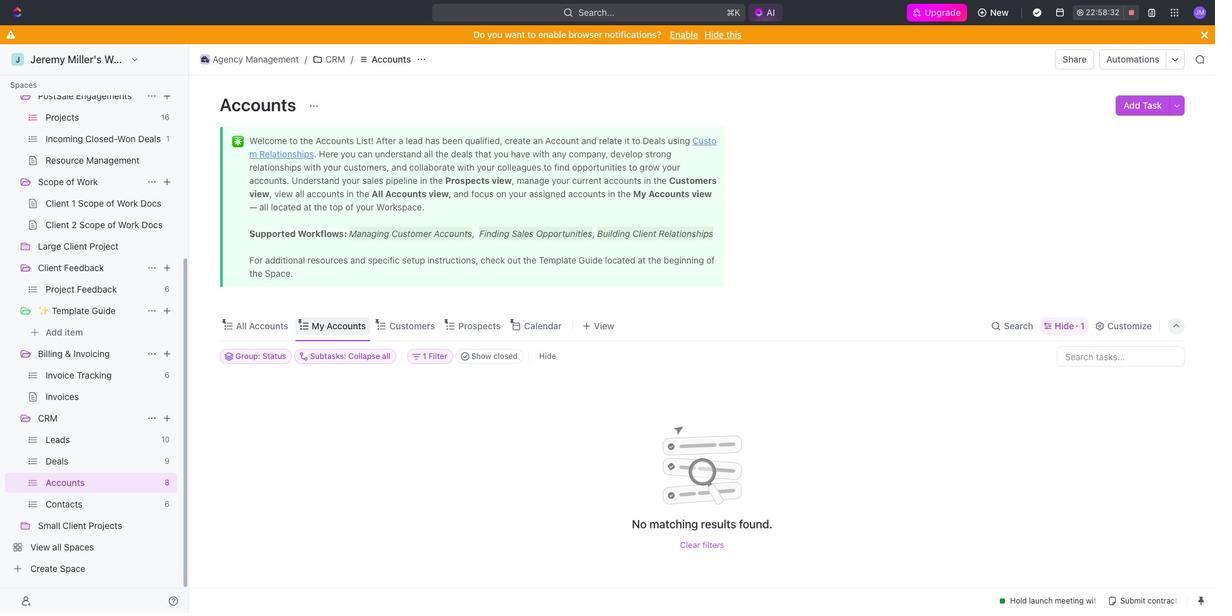 Task type: vqa. For each thing, say whether or not it's contained in the screenshot.
Earl Franklin
no



Task type: describe. For each thing, give the bounding box(es) containing it.
show
[[471, 352, 491, 361]]

create space link
[[5, 559, 175, 580]]

resource management link
[[46, 151, 175, 171]]

upgrade
[[925, 7, 961, 18]]

feedback for project feedback
[[77, 284, 117, 295]]

small client projects link
[[38, 516, 175, 537]]

work for 1
[[117, 198, 138, 209]]

incoming closed-won deals link
[[46, 129, 161, 149]]

my accounts
[[312, 321, 366, 331]]

subtasks: collapse all
[[310, 352, 391, 361]]

small
[[38, 521, 60, 532]]

client down 2
[[64, 241, 87, 252]]

contacts link
[[46, 495, 160, 515]]

create space
[[30, 564, 85, 575]]

workspace
[[104, 54, 157, 65]]

10
[[161, 435, 170, 445]]

create
[[30, 564, 58, 575]]

client 2 scope of work docs link
[[46, 215, 175, 235]]

1 vertical spatial projects
[[89, 521, 122, 532]]

scope of work link
[[38, 172, 142, 192]]

incoming closed-won deals 1
[[46, 134, 170, 144]]

status
[[262, 352, 286, 361]]

1 filter button
[[407, 349, 453, 365]]

automations
[[1107, 54, 1159, 65]]

hide button
[[534, 349, 561, 365]]

1 horizontal spatial accounts link
[[356, 52, 414, 67]]

jeremy miller's workspace
[[30, 54, 157, 65]]

business time image inside tree
[[13, 71, 22, 78]]

1 left customize button
[[1080, 321, 1085, 331]]

add task button
[[1116, 96, 1170, 116]]

resource
[[46, 155, 84, 166]]

jeremy miller's workspace, , element
[[11, 53, 24, 66]]

Search tasks... text field
[[1058, 347, 1184, 366]]

project feedback
[[46, 284, 117, 295]]

new button
[[972, 3, 1016, 23]]

item
[[65, 327, 83, 338]]

incoming
[[46, 134, 83, 144]]

leads
[[46, 435, 70, 446]]

this
[[726, 29, 742, 40]]

client feedback link
[[38, 258, 142, 278]]

client down "contacts"
[[63, 521, 86, 532]]

9
[[165, 457, 170, 466]]

found.
[[739, 518, 772, 532]]

search button
[[988, 317, 1037, 335]]

0 horizontal spatial spaces
[[10, 80, 37, 90]]

share button
[[1055, 49, 1094, 70]]

1 filter
[[423, 352, 447, 361]]

add for add item
[[46, 327, 62, 338]]

0 horizontal spatial project
[[46, 284, 75, 295]]

0 horizontal spatial agency management link
[[30, 65, 175, 85]]

no matching results found.
[[632, 518, 772, 532]]

✨
[[38, 306, 49, 316]]

of for 2
[[107, 220, 116, 230]]

j
[[15, 55, 20, 64]]

clear filters
[[680, 540, 724, 551]]

0 vertical spatial all
[[382, 352, 391, 361]]

0 horizontal spatial accounts link
[[46, 473, 160, 494]]

docs for client 2 scope of work docs
[[142, 220, 163, 230]]

billing & invoicing link
[[38, 344, 142, 365]]

projects link
[[46, 108, 156, 128]]

22:58:32 button
[[1073, 5, 1139, 20]]

scope for 2
[[79, 220, 105, 230]]

0 vertical spatial crm
[[326, 54, 345, 65]]

browser
[[569, 29, 602, 40]]

client for 2
[[46, 220, 69, 230]]

contacts
[[46, 499, 82, 510]]

management for left agency management link
[[63, 69, 117, 80]]

spaces inside tree
[[64, 542, 94, 553]]

invoices link
[[46, 387, 175, 408]]

billing & invoicing
[[38, 349, 110, 359]]

show closed button
[[456, 349, 523, 365]]

ai button
[[749, 4, 783, 22]]

of for 1
[[106, 198, 115, 209]]

6 for feedback
[[165, 285, 170, 294]]

add item
[[46, 327, 83, 338]]

sidebar navigation
[[0, 0, 192, 614]]

22:58:32
[[1086, 8, 1120, 17]]

task
[[1143, 100, 1162, 111]]

customers link
[[387, 317, 435, 335]]

16
[[161, 113, 170, 122]]

subtasks:
[[310, 352, 346, 361]]

hide for hide 1
[[1055, 321, 1074, 331]]

miller's
[[68, 54, 102, 65]]

closed
[[493, 352, 518, 361]]

8
[[165, 478, 170, 488]]

my accounts link
[[309, 317, 366, 335]]

view button
[[578, 311, 619, 341]]

work for 2
[[118, 220, 139, 230]]

1 up 2
[[72, 198, 76, 209]]

feedback for client feedback
[[64, 263, 104, 273]]

scope of work
[[38, 177, 98, 187]]

want
[[505, 29, 525, 40]]

prospects link
[[456, 317, 501, 335]]

scope for 1
[[78, 198, 104, 209]]

do
[[473, 29, 485, 40]]

no
[[632, 518, 647, 532]]

billing
[[38, 349, 63, 359]]

large
[[38, 241, 61, 252]]

collapse
[[348, 352, 380, 361]]

business time image inside agency management link
[[201, 56, 209, 63]]

1 / from the left
[[305, 54, 307, 65]]

✨ template guide link
[[38, 301, 142, 321]]



Task type: locate. For each thing, give the bounding box(es) containing it.
0 vertical spatial spaces
[[10, 80, 37, 90]]

1 horizontal spatial crm link
[[310, 52, 348, 67]]

customize button
[[1091, 317, 1156, 335]]

clear filters button
[[680, 540, 724, 551]]

hide for hide
[[539, 352, 556, 361]]

agency management inside tree
[[30, 69, 117, 80]]

1 vertical spatial agency management
[[30, 69, 117, 80]]

add for add task
[[1124, 100, 1140, 111]]

add inside 'button'
[[1124, 100, 1140, 111]]

1 inside incoming closed-won deals 1
[[166, 134, 170, 144]]

6 for tracking
[[165, 371, 170, 380]]

scope down "scope of work" link
[[78, 198, 104, 209]]

0 horizontal spatial projects
[[46, 112, 79, 123]]

do you want to enable browser notifications? enable hide this
[[473, 29, 742, 40]]

0 horizontal spatial view
[[30, 542, 50, 553]]

work inside client 1 scope of work docs link
[[117, 198, 138, 209]]

add left "task"
[[1124, 100, 1140, 111]]

1 vertical spatial add
[[46, 327, 62, 338]]

work down client 1 scope of work docs link
[[118, 220, 139, 230]]

matching
[[649, 518, 698, 532]]

invoice
[[46, 370, 74, 381]]

0 vertical spatial feedback
[[64, 263, 104, 273]]

0 vertical spatial of
[[66, 177, 74, 187]]

of up client 2 scope of work docs link
[[106, 198, 115, 209]]

deals down leads
[[46, 456, 68, 467]]

1 vertical spatial business time image
[[13, 71, 22, 78]]

feedback
[[64, 263, 104, 273], [77, 284, 117, 295]]

0 horizontal spatial agency management
[[30, 69, 117, 80]]

1 horizontal spatial all
[[382, 352, 391, 361]]

prospects
[[458, 321, 501, 331]]

all
[[236, 321, 247, 331]]

add inside button
[[46, 327, 62, 338]]

2 vertical spatial 6
[[165, 500, 170, 509]]

hide left this
[[705, 29, 724, 40]]

results
[[701, 518, 736, 532]]

all accounts
[[236, 321, 288, 331]]

2 vertical spatial of
[[107, 220, 116, 230]]

small client projects
[[38, 521, 122, 532]]

hide right search
[[1055, 321, 1074, 331]]

0 horizontal spatial add
[[46, 327, 62, 338]]

add left item
[[46, 327, 62, 338]]

0 vertical spatial 6
[[165, 285, 170, 294]]

resource management
[[46, 155, 140, 166]]

calendar link
[[522, 317, 562, 335]]

notifications?
[[605, 29, 661, 40]]

0 vertical spatial agency management
[[213, 54, 299, 65]]

customers
[[389, 321, 435, 331]]

large client project
[[38, 241, 119, 252]]

1 horizontal spatial /
[[351, 54, 353, 65]]

group: status
[[235, 352, 286, 361]]

upgrade link
[[907, 4, 967, 22]]

enable
[[670, 29, 698, 40]]

view right the calendar
[[594, 321, 614, 331]]

1 6 from the top
[[165, 285, 170, 294]]

2 vertical spatial scope
[[79, 220, 105, 230]]

add item button
[[5, 323, 177, 343]]

0 vertical spatial crm link
[[310, 52, 348, 67]]

jm button
[[1190, 3, 1210, 23]]

leads link
[[46, 430, 156, 451]]

1 horizontal spatial add
[[1124, 100, 1140, 111]]

project up template
[[46, 284, 75, 295]]

1 vertical spatial docs
[[142, 220, 163, 230]]

crm inside tree
[[38, 413, 58, 424]]

0 horizontal spatial hide
[[539, 352, 556, 361]]

1 horizontal spatial agency management link
[[197, 52, 302, 67]]

1 vertical spatial 6
[[165, 371, 170, 380]]

1 vertical spatial spaces
[[64, 542, 94, 553]]

client for feedback
[[38, 263, 62, 273]]

1 vertical spatial agency
[[30, 69, 61, 80]]

1 horizontal spatial project
[[90, 241, 119, 252]]

automations button
[[1100, 50, 1166, 69]]

1 horizontal spatial deals
[[138, 134, 161, 144]]

management for resource management link
[[86, 155, 140, 166]]

spaces down 'small client projects'
[[64, 542, 94, 553]]

show closed
[[471, 352, 518, 361]]

0 horizontal spatial business time image
[[13, 71, 22, 78]]

project feedback link
[[46, 280, 160, 300]]

you
[[487, 29, 503, 40]]

share
[[1063, 54, 1087, 65]]

invoices
[[46, 392, 79, 402]]

filters
[[702, 540, 724, 551]]

tracking
[[77, 370, 112, 381]]

client for 1
[[46, 198, 69, 209]]

0 horizontal spatial all
[[52, 542, 62, 553]]

all right the collapse
[[382, 352, 391, 361]]

tree
[[5, 0, 177, 580]]

postsale
[[38, 90, 74, 101]]

0 vertical spatial deals
[[138, 134, 161, 144]]

client down large
[[38, 263, 62, 273]]

0 horizontal spatial crm
[[38, 413, 58, 424]]

2 vertical spatial work
[[118, 220, 139, 230]]

0 vertical spatial work
[[77, 177, 98, 187]]

hide down calendar link
[[539, 352, 556, 361]]

0 horizontal spatial /
[[305, 54, 307, 65]]

0 vertical spatial scope
[[38, 177, 64, 187]]

tree containing agency management
[[5, 0, 177, 580]]

accounts link
[[356, 52, 414, 67], [46, 473, 160, 494]]

0 vertical spatial add
[[1124, 100, 1140, 111]]

1 vertical spatial crm link
[[38, 409, 142, 429]]

docs for client 1 scope of work docs
[[140, 198, 161, 209]]

feedback up project feedback
[[64, 263, 104, 273]]

agency management
[[213, 54, 299, 65], [30, 69, 117, 80]]

0 vertical spatial hide
[[705, 29, 724, 40]]

deals right won
[[138, 134, 161, 144]]

3 6 from the top
[[165, 500, 170, 509]]

1 vertical spatial work
[[117, 198, 138, 209]]

guide
[[92, 306, 116, 316]]

view up create
[[30, 542, 50, 553]]

1 left filter
[[423, 352, 426, 361]]

1 vertical spatial feedback
[[77, 284, 117, 295]]

1 horizontal spatial crm
[[326, 54, 345, 65]]

1 vertical spatial all
[[52, 542, 62, 553]]

docs down client 1 scope of work docs link
[[142, 220, 163, 230]]

view inside button
[[594, 321, 614, 331]]

scope right 2
[[79, 220, 105, 230]]

my
[[312, 321, 324, 331]]

0 horizontal spatial crm link
[[38, 409, 142, 429]]

1 inside dropdown button
[[423, 352, 426, 361]]

✨ template guide
[[38, 306, 116, 316]]

jm
[[1195, 8, 1204, 16]]

deals link
[[46, 452, 160, 472]]

scope down resource
[[38, 177, 64, 187]]

1 vertical spatial hide
[[1055, 321, 1074, 331]]

invoice tracking
[[46, 370, 112, 381]]

1 horizontal spatial business time image
[[201, 56, 209, 63]]

crm
[[326, 54, 345, 65], [38, 413, 58, 424]]

view button
[[578, 317, 619, 335]]

1 horizontal spatial spaces
[[64, 542, 94, 553]]

agency inside tree
[[30, 69, 61, 80]]

1 horizontal spatial view
[[594, 321, 614, 331]]

1 down the 16
[[166, 134, 170, 144]]

feedback down client feedback link
[[77, 284, 117, 295]]

client down scope of work
[[46, 198, 69, 209]]

1 vertical spatial accounts link
[[46, 473, 160, 494]]

customize
[[1107, 321, 1152, 331]]

group:
[[235, 352, 260, 361]]

1 vertical spatial management
[[63, 69, 117, 80]]

work inside client 2 scope of work docs link
[[118, 220, 139, 230]]

client
[[46, 198, 69, 209], [46, 220, 69, 230], [64, 241, 87, 252], [38, 263, 62, 273], [63, 521, 86, 532]]

0 horizontal spatial deals
[[46, 456, 68, 467]]

0 vertical spatial docs
[[140, 198, 161, 209]]

1 vertical spatial view
[[30, 542, 50, 553]]

template
[[52, 306, 89, 316]]

docs up client 2 scope of work docs link
[[140, 198, 161, 209]]

0 vertical spatial view
[[594, 321, 614, 331]]

management
[[246, 54, 299, 65], [63, 69, 117, 80], [86, 155, 140, 166]]

⌘k
[[727, 7, 741, 18]]

1 vertical spatial crm
[[38, 413, 58, 424]]

1 vertical spatial of
[[106, 198, 115, 209]]

0 vertical spatial accounts link
[[356, 52, 414, 67]]

1 horizontal spatial agency
[[213, 54, 243, 65]]

agency management link
[[197, 52, 302, 67], [30, 65, 175, 85]]

spaces
[[10, 80, 37, 90], [64, 542, 94, 553]]

1 horizontal spatial hide
[[705, 29, 724, 40]]

accounts
[[372, 54, 411, 65], [220, 94, 300, 115], [249, 321, 288, 331], [327, 321, 366, 331], [46, 478, 85, 489]]

work up client 2 scope of work docs link
[[117, 198, 138, 209]]

2
[[72, 220, 77, 230]]

docs
[[140, 198, 161, 209], [142, 220, 163, 230]]

0 vertical spatial business time image
[[201, 56, 209, 63]]

invoicing
[[74, 349, 110, 359]]

view for view
[[594, 321, 614, 331]]

2 / from the left
[[351, 54, 353, 65]]

projects up incoming
[[46, 112, 79, 123]]

work down resource management
[[77, 177, 98, 187]]

0 horizontal spatial agency
[[30, 69, 61, 80]]

1 vertical spatial deals
[[46, 456, 68, 467]]

2 vertical spatial management
[[86, 155, 140, 166]]

2 vertical spatial hide
[[539, 352, 556, 361]]

all inside tree
[[52, 542, 62, 553]]

of down resource
[[66, 177, 74, 187]]

large client project link
[[38, 237, 175, 257]]

space
[[60, 564, 85, 575]]

0 vertical spatial projects
[[46, 112, 79, 123]]

deals
[[138, 134, 161, 144], [46, 456, 68, 467]]

1 vertical spatial project
[[46, 284, 75, 295]]

client left 2
[[46, 220, 69, 230]]

won
[[117, 134, 136, 144]]

view inside tree
[[30, 542, 50, 553]]

0 vertical spatial agency
[[213, 54, 243, 65]]

1 horizontal spatial agency management
[[213, 54, 299, 65]]

6
[[165, 285, 170, 294], [165, 371, 170, 380], [165, 500, 170, 509]]

work inside "scope of work" link
[[77, 177, 98, 187]]

0 vertical spatial management
[[246, 54, 299, 65]]

hide inside button
[[539, 352, 556, 361]]

&
[[65, 349, 71, 359]]

2 6 from the top
[[165, 371, 170, 380]]

spaces down "jeremy miller's workspace, ," 'element'
[[10, 80, 37, 90]]

0 vertical spatial project
[[90, 241, 119, 252]]

/
[[305, 54, 307, 65], [351, 54, 353, 65]]

1 vertical spatial scope
[[78, 198, 104, 209]]

projects down contacts link on the left bottom
[[89, 521, 122, 532]]

client feedback
[[38, 263, 104, 273]]

view for view all spaces
[[30, 542, 50, 553]]

2 horizontal spatial hide
[[1055, 321, 1074, 331]]

business time image
[[201, 56, 209, 63], [13, 71, 22, 78]]

1 horizontal spatial projects
[[89, 521, 122, 532]]

search
[[1004, 321, 1033, 331]]

accounts inside tree
[[46, 478, 85, 489]]

project down the client 2 scope of work docs
[[90, 241, 119, 252]]

work
[[77, 177, 98, 187], [117, 198, 138, 209], [118, 220, 139, 230]]

postsale engagements
[[38, 90, 132, 101]]

view
[[594, 321, 614, 331], [30, 542, 50, 553]]

tree inside sidebar navigation
[[5, 0, 177, 580]]

all up create space
[[52, 542, 62, 553]]

ai
[[767, 7, 775, 18]]

invoice tracking link
[[46, 366, 160, 386]]

of down client 1 scope of work docs link
[[107, 220, 116, 230]]



